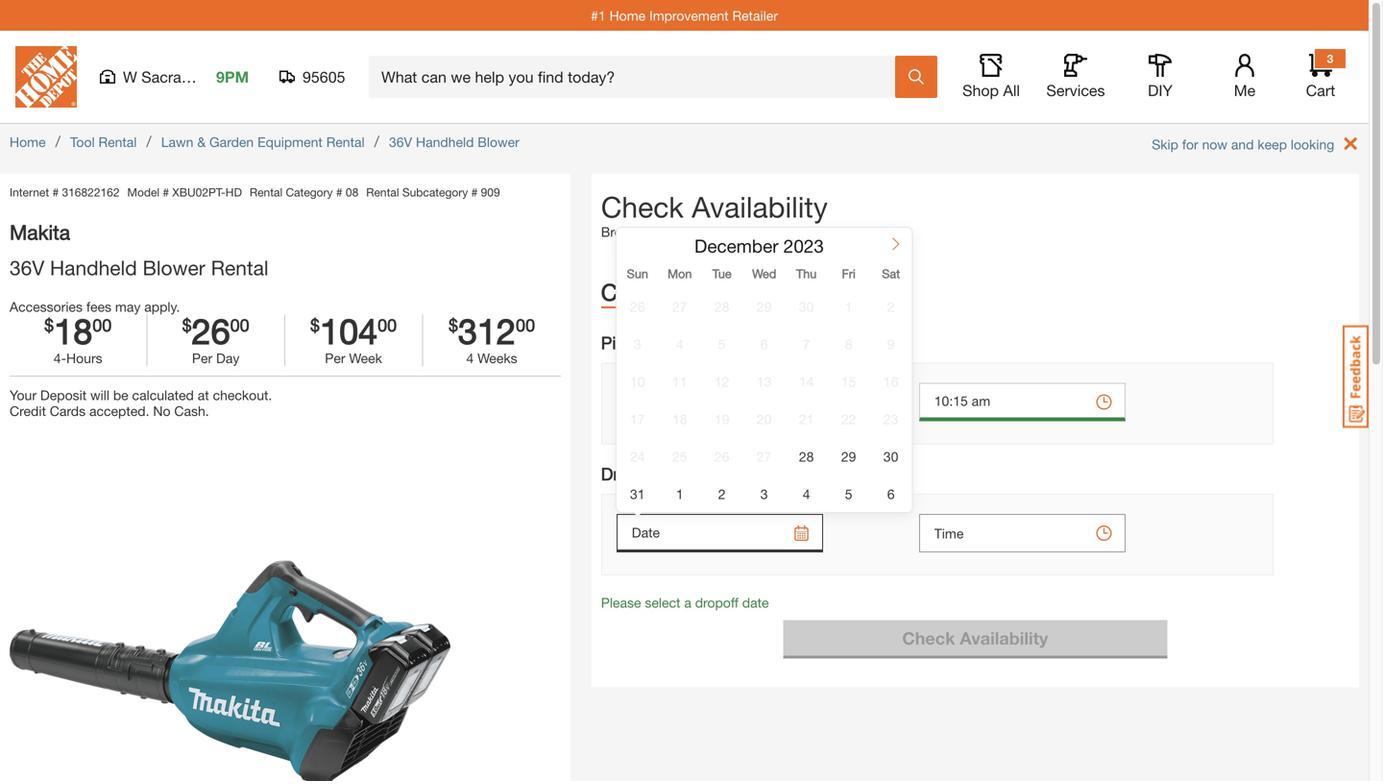 Task type: vqa. For each thing, say whether or not it's contained in the screenshot.
right the and
yes



Task type: locate. For each thing, give the bounding box(es) containing it.
please
[[601, 595, 641, 611]]

1 vertical spatial availability
[[960, 628, 1049, 648]]

skip for now and keep looking
[[1152, 136, 1335, 152]]

4
[[676, 336, 684, 352], [466, 350, 474, 366], [803, 486, 810, 502]]

27 down mon
[[673, 299, 687, 315]]

5 down the december 29, 2023 element
[[845, 486, 853, 502]]

$ inside $ 104 00
[[310, 315, 320, 335]]

$ inside $ 18 00
[[44, 315, 54, 335]]

1 horizontal spatial and
[[1232, 136, 1254, 152]]

30 right the to
[[778, 224, 793, 240]]

per for 26
[[192, 350, 212, 366]]

00 for 104
[[378, 315, 397, 335]]

29 up january 5, 2024 element
[[842, 449, 856, 465]]

26 right apply.
[[192, 310, 230, 351]]

january 1, 2024 element
[[661, 475, 699, 512]]

13
[[757, 374, 772, 390]]

26 dollars and 00 cents element containing $
[[182, 315, 192, 348]]

rental right hd
[[250, 185, 283, 199]]

0 horizontal spatial per
[[192, 350, 212, 366]]

4-
[[54, 350, 66, 366]]

sun
[[627, 266, 648, 281]]

home
[[610, 7, 646, 23], [10, 134, 46, 150]]

1 vertical spatial 30
[[799, 299, 814, 315]]

3 inside the january 3, 2024 element
[[761, 486, 768, 502]]

26 up january 2, 2024 element
[[715, 449, 730, 465]]

00 for 312
[[516, 315, 535, 335]]

1 vertical spatial 1
[[676, 486, 684, 502]]

january 5, 2024 element
[[830, 475, 868, 512]]

diy button
[[1130, 54, 1191, 100]]

0 horizontal spatial 18
[[54, 310, 92, 351]]

for
[[1183, 136, 1199, 152]]

1 horizontal spatial 30
[[799, 299, 814, 315]]

0 horizontal spatial blower
[[143, 256, 205, 280]]

3 # from the left
[[336, 185, 343, 199]]

00 up day
[[230, 315, 250, 335]]

2 horizontal spatial 30
[[884, 449, 899, 465]]

check
[[601, 190, 684, 224], [903, 628, 955, 648]]

1 horizontal spatial per
[[325, 350, 345, 366]]

handheld up subcategory
[[416, 134, 474, 150]]

29 inside the december 29, 2023 element
[[842, 449, 856, 465]]

4 00 from the left
[[516, 315, 535, 335]]

per for 104
[[325, 350, 345, 366]]

november 29, 2023 element
[[746, 287, 783, 325]]

1 horizontal spatial home
[[610, 7, 646, 23]]

1 horizontal spatial 29
[[842, 449, 856, 465]]

1 horizontal spatial 6
[[888, 486, 895, 502]]

$ for 104
[[310, 315, 320, 335]]

2 down "december 26, 2023" 'element'
[[718, 486, 726, 502]]

3
[[1328, 52, 1334, 65], [634, 336, 641, 352], [761, 486, 768, 502]]

feedback link image
[[1343, 325, 1369, 429]]

check for check availability
[[903, 628, 955, 648]]

home link
[[10, 134, 46, 150]]

0 vertical spatial 5
[[718, 336, 726, 352]]

december 20, 2023 element
[[746, 400, 783, 437]]

18
[[54, 310, 92, 351], [673, 411, 687, 427]]

26 down sun at the top
[[630, 299, 645, 315]]

0 horizontal spatial 28
[[715, 299, 730, 315]]

1 horizontal spatial availability
[[960, 628, 1049, 648]]

garden
[[210, 134, 254, 150]]

1 vertical spatial 28
[[799, 449, 814, 465]]

1 horizontal spatial 3
[[761, 486, 768, 502]]

36v handheld blower link
[[389, 134, 520, 150]]

104
[[320, 310, 378, 351]]

keep
[[1258, 136, 1288, 152]]

weeks
[[478, 350, 518, 366]]

december 6, 2023 element
[[746, 325, 783, 362]]

1 vertical spatial 18
[[673, 411, 687, 427]]

december
[[695, 235, 779, 257]]

0 horizontal spatial check
[[601, 190, 684, 224]]

26 dollars and 00 cents element containing 00
[[230, 315, 250, 348]]

5 up 'december 12, 2023' element on the right of the page
[[718, 336, 726, 352]]

december 3, 2023 element
[[619, 325, 656, 362]]

me
[[1234, 81, 1256, 99]]

36v for 36v handheld blower
[[389, 134, 412, 150]]

# left the 08
[[336, 185, 343, 199]]

tue
[[713, 266, 732, 281]]

17
[[630, 411, 645, 427]]

0 vertical spatial 2
[[888, 299, 895, 315]]

2 horizontal spatial 4
[[803, 486, 810, 502]]

handheld up accessories fees may apply.
[[50, 256, 137, 280]]

$ inside $ 26 00
[[182, 315, 192, 335]]

1 for december 1, 2023 element
[[845, 299, 853, 315]]

0 vertical spatial 27
[[673, 299, 687, 315]]

1 horizontal spatial 36v
[[389, 134, 412, 150]]

29 down wed
[[757, 299, 772, 315]]

2 $ from the left
[[182, 315, 192, 335]]

no
[[153, 403, 171, 419]]

1 horizontal spatial check
[[903, 628, 955, 648]]

1 vertical spatial check
[[903, 628, 955, 648]]

00
[[92, 315, 112, 335], [230, 315, 250, 335], [378, 315, 397, 335], [516, 315, 535, 335]]

2 vertical spatial 3
[[761, 486, 768, 502]]

5 for the december 5, 2023 element
[[718, 336, 726, 352]]

3 00 from the left
[[378, 315, 397, 335]]

1 $ from the left
[[44, 315, 54, 335]]

#
[[52, 185, 59, 199], [163, 185, 169, 199], [336, 185, 343, 199], [471, 185, 478, 199]]

2 horizontal spatial 26
[[715, 449, 730, 465]]

home right #1
[[610, 7, 646, 23]]

What can we help you find today? search field
[[381, 57, 895, 97]]

1 vertical spatial home
[[10, 134, 46, 150]]

calculated
[[132, 387, 194, 403]]

availability inside button
[[960, 628, 1049, 648]]

1 horizontal spatial 2
[[888, 299, 895, 315]]

per week
[[325, 350, 382, 366]]

check availability
[[903, 628, 1049, 648]]

all
[[1004, 81, 1020, 99]]

312 dollars and 00 cents element containing $
[[449, 315, 458, 348]]

$ for 26
[[182, 315, 192, 335]]

days
[[688, 278, 739, 306]]

5
[[718, 336, 726, 352], [845, 486, 853, 502]]

26 inside 'element'
[[715, 449, 730, 465]]

1 vertical spatial 36v
[[10, 256, 44, 280]]

6 up "december 13, 2023" element
[[761, 336, 768, 352]]

rental right tool
[[98, 134, 137, 150]]

tool rental
[[70, 134, 137, 150]]

$ inside $ 312 00
[[449, 315, 458, 335]]

36v up subcategory
[[389, 134, 412, 150]]

2 00 from the left
[[230, 315, 250, 335]]

2 per from the left
[[325, 350, 345, 366]]

may
[[115, 299, 141, 315]]

per
[[192, 350, 212, 366], [325, 350, 345, 366]]

0 vertical spatial 29
[[757, 299, 772, 315]]

# left 909
[[471, 185, 478, 199]]

95605
[[303, 68, 345, 86]]

4 $ from the left
[[449, 315, 458, 335]]

check availability browse tool availability up to 30 days in advance.
[[601, 190, 898, 240]]

browse
[[601, 224, 647, 240]]

per left day
[[192, 350, 212, 366]]

28 inside december 28, 2023 element
[[799, 449, 814, 465]]

1 vertical spatial 27
[[757, 449, 772, 465]]

24
[[630, 449, 645, 465]]

and left november 30, 2023 element
[[746, 278, 784, 306]]

00 inside $ 18 00
[[92, 315, 112, 335]]

0 vertical spatial 3
[[1328, 52, 1334, 65]]

30 for november 30, 2023 element
[[799, 299, 814, 315]]

0 vertical spatial 28
[[715, 299, 730, 315]]

1 horizontal spatial 18
[[673, 411, 687, 427]]

30 inside november 30, 2023 element
[[799, 299, 814, 315]]

1 per from the left
[[192, 350, 212, 366]]

check inside button
[[903, 628, 955, 648]]

1 vertical spatial blower
[[143, 256, 205, 280]]

home up internet
[[10, 134, 46, 150]]

2
[[888, 299, 895, 315], [718, 486, 726, 502]]

december 16, 2023 element
[[873, 362, 910, 400]]

00 inside $ 312 00
[[516, 315, 535, 335]]

6 for december 6, 2023 element
[[761, 336, 768, 352]]

27 up the january 3, 2024 element at the bottom right of page
[[757, 449, 772, 465]]

26 for november 26, 2023 element
[[630, 299, 645, 315]]

00 up weeks
[[516, 315, 535, 335]]

3 for december 3, 2023 element
[[634, 336, 641, 352]]

december 21, 2023 element
[[788, 400, 825, 437]]

3 inside the cart 3
[[1328, 52, 1334, 65]]

1 vertical spatial and
[[746, 278, 784, 306]]

36v down 'makita'
[[10, 256, 44, 280]]

0 vertical spatial 1
[[845, 299, 853, 315]]

00 for 26
[[230, 315, 250, 335]]

4 for december 4, 2023 element at top
[[676, 336, 684, 352]]

shop all button
[[961, 54, 1022, 100]]

4 down december 28, 2023 element
[[803, 486, 810, 502]]

0 horizontal spatial 6
[[761, 336, 768, 352]]

at
[[198, 387, 209, 403]]

18 dollars and 00 cents element containing $
[[44, 315, 54, 348]]

and
[[1232, 136, 1254, 152], [746, 278, 784, 306]]

december 30, 2023 element
[[873, 437, 910, 475]]

1 horizontal spatial handheld
[[416, 134, 474, 150]]

1 horizontal spatial 4
[[676, 336, 684, 352]]

1 horizontal spatial 27
[[757, 449, 772, 465]]

29 inside november 29, 2023 'element'
[[757, 299, 772, 315]]

1 vertical spatial 3
[[634, 336, 641, 352]]

availability inside check availability browse tool availability up to 30 days in advance.
[[692, 190, 828, 224]]

0 vertical spatial handheld
[[416, 134, 474, 150]]

handheld for 36v handheld blower
[[416, 134, 474, 150]]

blower up 909
[[478, 134, 520, 150]]

1 vertical spatial handheld
[[50, 256, 137, 280]]

26
[[630, 299, 645, 315], [192, 310, 230, 351], [715, 449, 730, 465]]

accessories fees may apply.
[[10, 299, 180, 315]]

18 dollars and 00 cents element
[[10, 310, 146, 351], [54, 310, 92, 351], [44, 315, 54, 348], [92, 315, 112, 348]]

cart 3
[[1306, 52, 1336, 99]]

rental up $ 26 00
[[211, 256, 269, 280]]

7
[[803, 336, 810, 352]]

hours
[[66, 350, 102, 366]]

15
[[842, 374, 856, 390]]

30
[[778, 224, 793, 240], [799, 299, 814, 315], [884, 449, 899, 465]]

up
[[743, 224, 758, 240]]

28 up january 4, 2024 element
[[799, 449, 814, 465]]

3 inside december 3, 2023 element
[[634, 336, 641, 352]]

00 left "may"
[[92, 315, 112, 335]]

1 vertical spatial 6
[[888, 486, 895, 502]]

909
[[481, 185, 500, 199]]

december 14, 2023 element
[[788, 362, 825, 400]]

18 inside december 18, 2023 element
[[673, 411, 687, 427]]

1 down the 25
[[676, 486, 684, 502]]

november 27, 2023 element
[[661, 287, 699, 325]]

1 vertical spatial 29
[[842, 449, 856, 465]]

3 up cart
[[1328, 52, 1334, 65]]

1 down fri
[[845, 299, 853, 315]]

8
[[845, 336, 853, 352]]

0 vertical spatial 36v
[[389, 134, 412, 150]]

2 down sat
[[888, 299, 895, 315]]

00 for 18
[[92, 315, 112, 335]]

25
[[673, 449, 687, 465]]

per left week
[[325, 350, 345, 366]]

blower
[[478, 134, 520, 150], [143, 256, 205, 280]]

december 31, 2023 element
[[619, 475, 656, 512]]

0 horizontal spatial handheld
[[50, 256, 137, 280]]

0 vertical spatial 6
[[761, 336, 768, 352]]

to
[[762, 224, 774, 240]]

2 horizontal spatial 3
[[1328, 52, 1334, 65]]

# right internet
[[52, 185, 59, 199]]

104 dollars and 00 cents element containing 00
[[378, 315, 397, 348]]

29 for november 29, 2023 'element'
[[757, 299, 772, 315]]

0 horizontal spatial 29
[[757, 299, 772, 315]]

1 vertical spatial 5
[[845, 486, 853, 502]]

00 inside $ 26 00
[[230, 315, 250, 335]]

312 dollars and 00 cents element
[[423, 310, 561, 351], [458, 310, 516, 351], [449, 315, 458, 348], [516, 315, 535, 348]]

Year number field
[[779, 235, 839, 257]]

1 horizontal spatial 28
[[799, 449, 814, 465]]

0 horizontal spatial 30
[[778, 224, 793, 240]]

0 horizontal spatial 1
[[676, 486, 684, 502]]

0 horizontal spatial 2
[[718, 486, 726, 502]]

28 inside november 28, 2023 element
[[715, 299, 730, 315]]

36v handheld blower
[[389, 134, 520, 150]]

blower up apply.
[[143, 256, 205, 280]]

28 for december 28, 2023 element
[[799, 449, 814, 465]]

1 vertical spatial 2
[[718, 486, 726, 502]]

0 horizontal spatial 36v
[[10, 256, 44, 280]]

36v for 36v handheld blower rental
[[10, 256, 44, 280]]

# right the model on the left top of page
[[163, 185, 169, 199]]

3 down december 27, 2023 element
[[761, 486, 768, 502]]

handheld
[[416, 134, 474, 150], [50, 256, 137, 280]]

december 5, 2023 element
[[704, 325, 741, 362]]

check inside check availability browse tool availability up to 30 days in advance.
[[601, 190, 684, 224]]

rental up the 08
[[326, 134, 365, 150]]

cart
[[1306, 81, 1336, 99]]

0 vertical spatial 30
[[778, 224, 793, 240]]

30 down thu on the top of the page
[[799, 299, 814, 315]]

1 horizontal spatial 5
[[845, 486, 853, 502]]

0 vertical spatial check
[[601, 190, 684, 224]]

november 26, 2023 element
[[619, 287, 656, 325]]

wed
[[752, 266, 777, 281]]

1 horizontal spatial 26
[[630, 299, 645, 315]]

2 vertical spatial 30
[[884, 449, 899, 465]]

6 down december 30, 2023 element
[[888, 486, 895, 502]]

1 horizontal spatial 1
[[845, 299, 853, 315]]

4 weeks
[[466, 350, 518, 366]]

30 up january 6, 2024 element
[[884, 449, 899, 465]]

28 down tue
[[715, 299, 730, 315]]

cards
[[50, 403, 86, 419]]

1 00 from the left
[[92, 315, 112, 335]]

4 left weeks
[[466, 350, 474, 366]]

availability
[[692, 190, 828, 224], [960, 628, 1049, 648]]

0 vertical spatial blower
[[478, 134, 520, 150]]

2 for january 2, 2024 element
[[718, 486, 726, 502]]

00 up week
[[378, 315, 397, 335]]

1 horizontal spatial blower
[[478, 134, 520, 150]]

30 inside december 30, 2023 element
[[884, 449, 899, 465]]

104 dollars and 00 cents element
[[285, 310, 422, 351], [320, 310, 378, 351], [310, 315, 320, 348], [378, 315, 397, 348]]

4 up december 11, 2023 element
[[676, 336, 684, 352]]

0 horizontal spatial 5
[[718, 336, 726, 352]]

0 vertical spatial 18
[[54, 310, 92, 351]]

0 horizontal spatial 27
[[673, 299, 687, 315]]

cash.
[[174, 403, 209, 419]]

5 for january 5, 2024 element
[[845, 486, 853, 502]]

0 horizontal spatial availability
[[692, 190, 828, 224]]

and right now
[[1232, 136, 1254, 152]]

30 for december 30, 2023 element
[[884, 449, 899, 465]]

0 vertical spatial availability
[[692, 190, 828, 224]]

0 horizontal spatial 4
[[466, 350, 474, 366]]

0 horizontal spatial 3
[[634, 336, 641, 352]]

3 up "december 10, 2023" element
[[634, 336, 641, 352]]

select
[[645, 595, 681, 611]]

00 inside $ 104 00
[[378, 315, 397, 335]]

26 dollars and 00 cents element
[[147, 310, 284, 351], [192, 310, 230, 351], [182, 315, 192, 348], [230, 315, 250, 348]]

0 horizontal spatial home
[[10, 134, 46, 150]]

3 $ from the left
[[310, 315, 320, 335]]



Task type: describe. For each thing, give the bounding box(es) containing it.
#1 home improvement retailer
[[591, 7, 778, 23]]

2 for 'december 2, 2023' element at the right of the page
[[888, 299, 895, 315]]

december 4, 2023 element
[[661, 325, 699, 362]]

december 17, 2023 element
[[619, 400, 656, 437]]

104 dollars and 00 cents element containing $
[[310, 315, 320, 348]]

a
[[684, 595, 692, 611]]

december 29, 2023 element
[[830, 437, 868, 475]]

drop-off
[[601, 464, 669, 484]]

january 4, 2024 element
[[788, 475, 825, 512]]

your
[[10, 387, 37, 403]]

times
[[791, 278, 853, 306]]

fri
[[842, 266, 856, 281]]

makita
[[10, 220, 70, 244]]

4-hours
[[54, 350, 102, 366]]

316822162
[[62, 185, 120, 199]]

thu
[[797, 266, 817, 281]]

choose days and times
[[601, 278, 853, 306]]

accepted.
[[89, 403, 149, 419]]

december 1, 2023 element
[[830, 287, 868, 325]]

27 for december 27, 2023 element
[[757, 449, 772, 465]]

4 for 4 weeks
[[466, 350, 474, 366]]

Date text field
[[617, 514, 823, 552]]

xbu02pt-
[[172, 185, 226, 199]]

1 for january 1, 2024 element
[[676, 486, 684, 502]]

&
[[197, 134, 206, 150]]

08
[[346, 185, 359, 199]]

18 dollars and 00 cents element containing 00
[[92, 315, 112, 348]]

availability for check availability browse tool availability up to 30 days in advance.
[[692, 190, 828, 224]]

model
[[127, 185, 160, 199]]

23
[[884, 411, 899, 427]]

deposit
[[40, 387, 87, 403]]

availability
[[677, 224, 739, 240]]

december 19, 2023 element
[[704, 400, 741, 437]]

4 # from the left
[[471, 185, 478, 199]]

your deposit will be calculated at checkout. credit cards accepted. no cash.
[[10, 387, 272, 419]]

me button
[[1214, 54, 1276, 100]]

december 7, 2023 element
[[788, 325, 825, 362]]

1 # from the left
[[52, 185, 59, 199]]

30 inside check availability browse tool availability up to 30 days in advance.
[[778, 224, 793, 240]]

blower for 36v handheld blower rental
[[143, 256, 205, 280]]

equipment
[[258, 134, 323, 150]]

lawn & garden equipment rental link
[[161, 134, 365, 150]]

week
[[349, 350, 382, 366]]

12
[[715, 374, 730, 390]]

312
[[458, 310, 516, 351]]

advance.
[[843, 224, 898, 240]]

december 27, 2023 element
[[746, 437, 783, 475]]

december 25, 2023 element
[[661, 437, 699, 475]]

26 for "december 26, 2023" 'element'
[[715, 449, 730, 465]]

shop all
[[963, 81, 1020, 99]]

20
[[757, 411, 772, 427]]

january 2, 2024 element
[[704, 475, 741, 512]]

hd
[[226, 185, 242, 199]]

sacramento
[[141, 68, 225, 86]]

december 8, 2023 element
[[830, 325, 868, 362]]

blower for 36v handheld blower
[[478, 134, 520, 150]]

drop-
[[601, 464, 646, 484]]

day
[[216, 350, 240, 366]]

0 horizontal spatial and
[[746, 278, 784, 306]]

check for check availability browse tool availability up to 30 days in advance.
[[601, 190, 684, 224]]

9
[[888, 336, 895, 352]]

6 for january 6, 2024 element
[[888, 486, 895, 502]]

january 3, 2024 element
[[746, 475, 783, 512]]

36v handheld blower rental
[[10, 256, 269, 280]]

16
[[884, 374, 899, 390]]

fees
[[86, 299, 111, 315]]

apply.
[[144, 299, 180, 315]]

tool
[[650, 224, 673, 240]]

looking
[[1291, 136, 1335, 152]]

$ 26 00
[[182, 310, 250, 351]]

lawn
[[161, 134, 194, 150]]

menu close image
[[1344, 137, 1358, 150]]

choose
[[601, 278, 681, 306]]

off
[[646, 464, 669, 484]]

#1
[[591, 7, 606, 23]]

19
[[715, 411, 730, 427]]

december 28, 2023 element
[[788, 437, 825, 475]]

mon
[[668, 266, 692, 281]]

check availability button
[[783, 620, 1168, 656]]

2 # from the left
[[163, 185, 169, 199]]

pickup
[[601, 332, 654, 353]]

0 vertical spatial home
[[610, 7, 646, 23]]

31
[[630, 486, 645, 502]]

retailer
[[733, 7, 778, 23]]

services
[[1047, 81, 1105, 99]]

28 for november 28, 2023 element on the right of the page
[[715, 299, 730, 315]]

credit
[[10, 403, 46, 419]]

november 30, 2023 element
[[788, 287, 825, 325]]

tool rental link
[[70, 134, 137, 150]]

january 6, 2024 element
[[873, 475, 910, 512]]

december 26, 2023 element
[[704, 437, 741, 475]]

december 23, 2023 element
[[873, 400, 910, 437]]

3 for the january 3, 2024 element at the bottom right of page
[[761, 486, 768, 502]]

the home depot logo image
[[15, 46, 77, 108]]

december 15, 2023 element
[[830, 362, 868, 400]]

27 for november 27, 2023 element
[[673, 299, 687, 315]]

$ 312 00
[[449, 310, 535, 351]]

category
[[286, 185, 333, 199]]

$ for 18
[[44, 315, 54, 335]]

95605 button
[[280, 67, 346, 86]]

be
[[113, 387, 128, 403]]

december 2, 2023 element
[[873, 287, 910, 325]]

december 9, 2023 element
[[873, 325, 910, 362]]

$ 18 00
[[44, 310, 112, 351]]

lawn & garden equipment rental
[[161, 134, 365, 150]]

tool
[[70, 134, 95, 150]]

4 for january 4, 2024 element
[[803, 486, 810, 502]]

Date text field
[[617, 383, 823, 421]]

december 24, 2023 element
[[619, 437, 656, 475]]

skip
[[1152, 136, 1179, 152]]

9pm
[[216, 68, 249, 86]]

21
[[799, 411, 814, 427]]

skip for now and keep looking link
[[1152, 136, 1358, 152]]

availability for check availability
[[960, 628, 1049, 648]]

0 vertical spatial and
[[1232, 136, 1254, 152]]

w
[[123, 68, 137, 86]]

december 12, 2023 element
[[704, 362, 741, 400]]

$ for 312
[[449, 315, 458, 335]]

312 dollars and 00 cents element containing 00
[[516, 315, 535, 348]]

11
[[673, 374, 687, 390]]

w sacramento 9pm
[[123, 68, 249, 86]]

internet
[[10, 185, 49, 199]]

sat
[[882, 266, 900, 281]]

please select a dropoff date
[[601, 595, 769, 611]]

0 horizontal spatial 26
[[192, 310, 230, 351]]

december 11, 2023 element
[[661, 362, 699, 400]]

handheld for 36v handheld blower rental
[[50, 256, 137, 280]]

shop
[[963, 81, 999, 99]]

accessories
[[10, 299, 83, 315]]

subcategory
[[402, 185, 468, 199]]

december 13, 2023 element
[[746, 362, 783, 400]]

29 for the december 29, 2023 element
[[842, 449, 856, 465]]

rental right the 08
[[366, 185, 399, 199]]

now
[[1203, 136, 1228, 152]]

december 10, 2023 element
[[619, 362, 656, 400]]

december 18, 2023 element
[[661, 400, 699, 437]]

december 22, 2023 element
[[830, 400, 868, 437]]

36v handheld blower rental image
[[10, 438, 451, 781]]

november 28, 2023 element
[[704, 287, 741, 325]]



